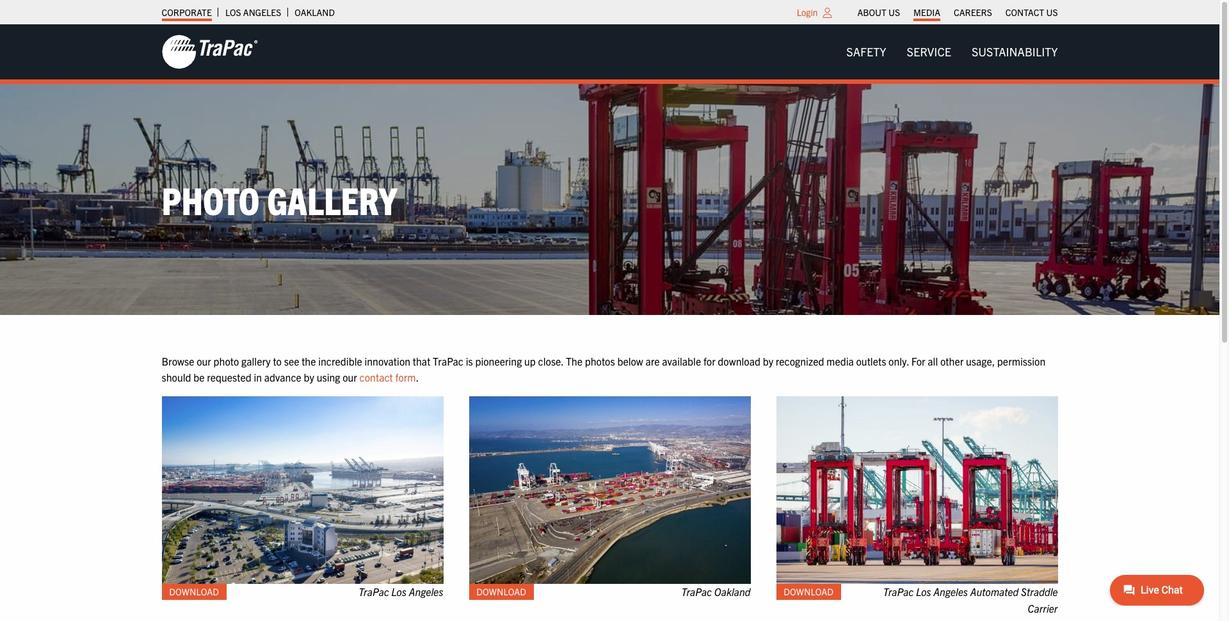 Task type: describe. For each thing, give the bounding box(es) containing it.
trapac inside browse our photo gallery to see the incredible innovation that trapac is pioneering up close. the photos below are available for download by recognized media outlets only. for all other usage, permission should be requested in advance by using our
[[433, 354, 464, 367]]

los angeles
[[225, 6, 281, 18]]

los for trapac los angeles automated straddle carrier
[[916, 585, 931, 598]]

sustainability link
[[962, 39, 1068, 65]]

1 horizontal spatial our
[[343, 371, 357, 384]]

all
[[928, 354, 938, 367]]

gallery
[[241, 354, 271, 367]]

light image
[[823, 8, 832, 18]]

the
[[302, 354, 316, 367]]

straddle
[[1021, 585, 1058, 598]]

usage,
[[966, 354, 995, 367]]

automated
[[971, 585, 1019, 598]]

form
[[395, 371, 416, 384]]

careers
[[954, 6, 992, 18]]

innovation
[[365, 354, 411, 367]]

trapac los angeles automated straddle carrier image
[[776, 396, 1058, 584]]

should
[[162, 371, 191, 384]]

angeles for trapac los angeles
[[409, 585, 443, 598]]

login link
[[797, 6, 818, 18]]

incredible
[[318, 354, 362, 367]]

trapac oakland image
[[469, 396, 751, 584]]

angeles inside "link"
[[243, 6, 281, 18]]

0 horizontal spatial oakland
[[295, 6, 335, 18]]

gallery
[[267, 176, 397, 223]]

careers link
[[954, 3, 992, 21]]

angeles for trapac los angeles automated straddle carrier
[[934, 585, 968, 598]]

to
[[273, 354, 282, 367]]

trapac los angeles automated straddle carrier
[[884, 585, 1058, 615]]

corporate
[[162, 6, 212, 18]]

menu bar containing safety
[[836, 39, 1068, 65]]

outlets
[[856, 354, 886, 367]]

contact form link
[[360, 371, 416, 384]]

corporate image
[[162, 34, 258, 70]]

0 vertical spatial our
[[197, 354, 211, 367]]

permission
[[998, 354, 1046, 367]]

contact
[[1006, 6, 1045, 18]]

0 horizontal spatial by
[[304, 371, 314, 384]]

media
[[914, 6, 941, 18]]

trapac for trapac los angeles automated straddle carrier
[[884, 585, 914, 598]]

that
[[413, 354, 431, 367]]

media
[[827, 354, 854, 367]]

us for about us
[[889, 6, 900, 18]]

photo
[[162, 176, 260, 223]]

login
[[797, 6, 818, 18]]

is
[[466, 354, 473, 367]]

0 vertical spatial by
[[763, 354, 774, 367]]

trapac for trapac oakland
[[682, 585, 712, 598]]

for
[[912, 354, 926, 367]]



Task type: locate. For each thing, give the bounding box(es) containing it.
by
[[763, 354, 774, 367], [304, 371, 314, 384]]

los inside "link"
[[225, 6, 241, 18]]

trapac for trapac los angeles
[[359, 585, 389, 598]]

browse our photo gallery to see the incredible innovation that trapac is pioneering up close. the photos below are available for download by recognized media outlets only. for all other usage, permission should be requested in advance by using our
[[162, 354, 1046, 384]]

download for trapac los angeles automated straddle carrier
[[784, 586, 834, 598]]

2 download link from the left
[[469, 584, 534, 600]]

pioneering
[[475, 354, 522, 367]]

trapac los angeles image
[[162, 396, 443, 584]]

download link
[[162, 584, 227, 600], [469, 584, 534, 600], [776, 584, 841, 600]]

in
[[254, 371, 262, 384]]

los for trapac los angeles
[[391, 585, 407, 598]]

about us link
[[858, 3, 900, 21]]

be
[[194, 371, 205, 384]]

download
[[169, 586, 219, 598], [477, 586, 526, 598], [784, 586, 834, 598]]

1 horizontal spatial download link
[[469, 584, 534, 600]]

main content containing browse our photo gallery to see the incredible innovation that trapac is pioneering up close. the photos below are available for download by recognized media outlets only. for all other usage, permission should be requested in advance by using our
[[149, 353, 1229, 621]]

recognized
[[776, 354, 824, 367]]

sustainability
[[972, 44, 1058, 59]]

2 us from the left
[[1047, 6, 1058, 18]]

menu bar
[[851, 3, 1065, 21], [836, 39, 1068, 65]]

0 horizontal spatial us
[[889, 6, 900, 18]]

1 horizontal spatial angeles
[[409, 585, 443, 598]]

our up "be"
[[197, 354, 211, 367]]

carrier
[[1028, 602, 1058, 615]]

2 download from the left
[[477, 586, 526, 598]]

0 horizontal spatial download
[[169, 586, 219, 598]]

us inside contact us link
[[1047, 6, 1058, 18]]

us for contact us
[[1047, 6, 1058, 18]]

using
[[317, 371, 340, 384]]

corporate link
[[162, 3, 212, 21]]

below
[[618, 354, 643, 367]]

our
[[197, 354, 211, 367], [343, 371, 357, 384]]

photo gallery
[[162, 176, 397, 223]]

service
[[907, 44, 951, 59]]

0 vertical spatial menu bar
[[851, 3, 1065, 21]]

los
[[225, 6, 241, 18], [391, 585, 407, 598], [916, 585, 931, 598]]

photo
[[214, 354, 239, 367]]

service link
[[897, 39, 962, 65]]

0 vertical spatial oakland
[[295, 6, 335, 18]]

us
[[889, 6, 900, 18], [1047, 6, 1058, 18]]

1 horizontal spatial los
[[391, 585, 407, 598]]

menu bar down careers
[[836, 39, 1068, 65]]

1 download link from the left
[[162, 584, 227, 600]]

1 horizontal spatial oakland
[[714, 585, 751, 598]]

download link for trapac los angeles automated straddle carrier
[[776, 584, 841, 600]]

1 horizontal spatial download
[[477, 586, 526, 598]]

us right the about in the top right of the page
[[889, 6, 900, 18]]

download link for trapac oakland
[[469, 584, 534, 600]]

menu bar containing about us
[[851, 3, 1065, 21]]

.
[[416, 371, 419, 384]]

about
[[858, 6, 887, 18]]

1 vertical spatial by
[[304, 371, 314, 384]]

media link
[[914, 3, 941, 21]]

1 download from the left
[[169, 586, 219, 598]]

up
[[524, 354, 536, 367]]

download
[[718, 354, 761, 367]]

angeles inside trapac los angeles automated straddle carrier
[[934, 585, 968, 598]]

us right contact
[[1047, 6, 1058, 18]]

by down the
[[304, 371, 314, 384]]

contact form .
[[360, 371, 419, 384]]

photos
[[585, 354, 615, 367]]

browse
[[162, 354, 194, 367]]

1 us from the left
[[889, 6, 900, 18]]

download for trapac los angeles
[[169, 586, 219, 598]]

us inside about us link
[[889, 6, 900, 18]]

3 download link from the left
[[776, 584, 841, 600]]

los inside trapac los angeles automated straddle carrier
[[916, 585, 931, 598]]

1 horizontal spatial by
[[763, 354, 774, 367]]

trapac los angeles
[[359, 585, 443, 598]]

contact us link
[[1006, 3, 1058, 21]]

download link for trapac los angeles
[[162, 584, 227, 600]]

only.
[[889, 354, 909, 367]]

2 horizontal spatial angeles
[[934, 585, 968, 598]]

about us
[[858, 6, 900, 18]]

advance
[[264, 371, 302, 384]]

trapac inside trapac los angeles automated straddle carrier
[[884, 585, 914, 598]]

1 vertical spatial menu bar
[[836, 39, 1068, 65]]

1 vertical spatial our
[[343, 371, 357, 384]]

are
[[646, 354, 660, 367]]

download for trapac oakland
[[477, 586, 526, 598]]

by right download
[[763, 354, 774, 367]]

safety
[[847, 44, 887, 59]]

close.
[[538, 354, 564, 367]]

3 download from the left
[[784, 586, 834, 598]]

contact
[[360, 371, 393, 384]]

0 horizontal spatial angeles
[[243, 6, 281, 18]]

trapac
[[433, 354, 464, 367], [359, 585, 389, 598], [682, 585, 712, 598], [884, 585, 914, 598]]

our down incredible
[[343, 371, 357, 384]]

contact us
[[1006, 6, 1058, 18]]

2 horizontal spatial download
[[784, 586, 834, 598]]

2 horizontal spatial download link
[[776, 584, 841, 600]]

trapac oakland
[[682, 585, 751, 598]]

see
[[284, 354, 299, 367]]

main content
[[149, 353, 1229, 621]]

los angeles link
[[225, 3, 281, 21]]

menu bar up the service
[[851, 3, 1065, 21]]

requested
[[207, 371, 251, 384]]

1 horizontal spatial us
[[1047, 6, 1058, 18]]

other
[[941, 354, 964, 367]]

1 vertical spatial oakland
[[714, 585, 751, 598]]

oakland link
[[295, 3, 335, 21]]

safety link
[[836, 39, 897, 65]]

2 horizontal spatial los
[[916, 585, 931, 598]]

0 horizontal spatial our
[[197, 354, 211, 367]]

angeles
[[243, 6, 281, 18], [409, 585, 443, 598], [934, 585, 968, 598]]

oakland
[[295, 6, 335, 18], [714, 585, 751, 598]]

available
[[662, 354, 701, 367]]

for
[[704, 354, 716, 367]]

the
[[566, 354, 583, 367]]

0 horizontal spatial download link
[[162, 584, 227, 600]]

0 horizontal spatial los
[[225, 6, 241, 18]]



Task type: vqa. For each thing, say whether or not it's contained in the screenshot.
contact form link
yes



